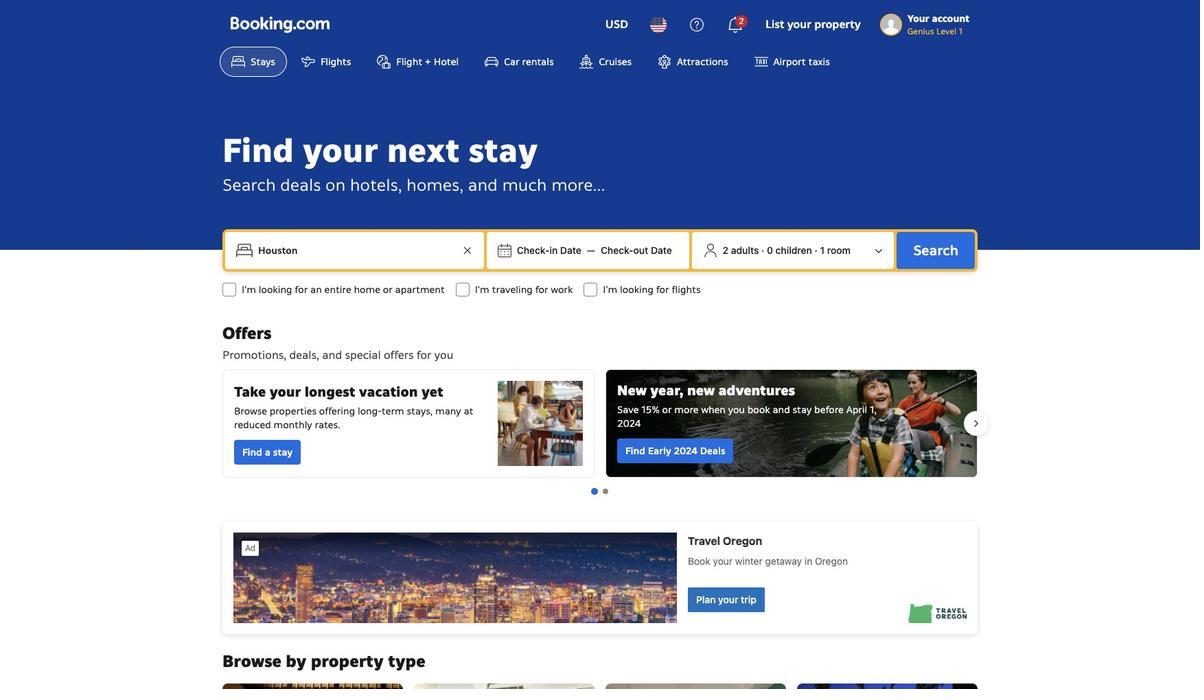 Task type: locate. For each thing, give the bounding box(es) containing it.
2 vertical spatial your
[[270, 383, 301, 401]]

home
[[354, 284, 381, 296]]

rates.
[[315, 419, 340, 431]]

0 horizontal spatial and
[[322, 348, 342, 363]]

1 vertical spatial property
[[311, 651, 384, 673]]

book
[[748, 404, 771, 416]]

you
[[435, 348, 454, 363], [729, 404, 745, 416]]

find inside find your next stay search deals on hotels, homes, and much more...
[[223, 129, 294, 172]]

cruises link
[[569, 47, 644, 77]]

find for early
[[626, 445, 646, 458]]

and
[[468, 175, 498, 196], [322, 348, 342, 363], [773, 404, 791, 416]]

or right 15%
[[663, 404, 672, 416]]

car rentals link
[[473, 47, 566, 77]]

looking
[[259, 284, 292, 296], [620, 284, 654, 296]]

1 horizontal spatial and
[[468, 175, 498, 196]]

account
[[933, 12, 970, 25]]

2024 right early
[[674, 445, 698, 458]]

1 horizontal spatial i'm
[[475, 284, 490, 296]]

you left the book
[[729, 404, 745, 416]]

many
[[436, 405, 461, 418]]

1 horizontal spatial 2024
[[674, 445, 698, 458]]

a young girl and woman kayak on a river image
[[607, 370, 978, 477]]

april
[[847, 404, 868, 416]]

2 horizontal spatial your
[[788, 17, 812, 32]]

1 i'm from the left
[[242, 284, 256, 296]]

0 horizontal spatial stay
[[273, 447, 293, 459]]

or for for
[[383, 284, 393, 296]]

1 vertical spatial 2024
[[674, 445, 698, 458]]

i'm traveling for work
[[475, 284, 573, 296]]

i'm
[[242, 284, 256, 296], [475, 284, 490, 296]]

or inside new year, new adventures save 15% or more when you book and stay before april 1, 2024
[[663, 404, 672, 416]]

for right offers on the left bottom of page
[[417, 348, 432, 363]]

find inside "link"
[[626, 445, 646, 458]]

special
[[345, 348, 381, 363]]

0 horizontal spatial check-
[[517, 245, 550, 256]]

and inside find your next stay search deals on hotels, homes, and much more...
[[468, 175, 498, 196]]

0 horizontal spatial property
[[311, 651, 384, 673]]

1 left the 'room'
[[821, 245, 825, 256]]

your inside find your next stay search deals on hotels, homes, and much more...
[[303, 129, 378, 172]]

stays,
[[407, 405, 433, 418]]

2 vertical spatial and
[[773, 404, 791, 416]]

+
[[425, 56, 431, 68]]

1 vertical spatial and
[[322, 348, 342, 363]]

1 vertical spatial browse
[[223, 651, 282, 673]]

next
[[387, 129, 460, 172]]

usd
[[606, 17, 629, 32]]

0 horizontal spatial i'm
[[242, 284, 256, 296]]

0 horizontal spatial looking
[[259, 284, 292, 296]]

stay left before
[[793, 404, 812, 416]]

your up on
[[303, 129, 378, 172]]

0 vertical spatial search
[[223, 175, 276, 196]]

0 vertical spatial 2024
[[618, 418, 641, 430]]

for for an
[[295, 284, 308, 296]]

2 check- from the left
[[601, 245, 634, 256]]

car rentals
[[504, 56, 554, 68]]

1 horizontal spatial search
[[914, 242, 959, 260]]

1 vertical spatial you
[[729, 404, 745, 416]]

0 horizontal spatial 1
[[821, 245, 825, 256]]

and right the book
[[773, 404, 791, 416]]

i'm up offers
[[242, 284, 256, 296]]

0 vertical spatial and
[[468, 175, 498, 196]]

check- up "i'm traveling for work"
[[517, 245, 550, 256]]

stay inside find your next stay search deals on hotels, homes, and much more...
[[469, 129, 538, 172]]

property up taxis at the right top of the page
[[815, 17, 861, 32]]

main content
[[212, 323, 989, 690]]

0 horizontal spatial search
[[223, 175, 276, 196]]

your right list
[[788, 17, 812, 32]]

2 looking from the left
[[620, 284, 654, 296]]

for left the an
[[295, 284, 308, 296]]

—
[[587, 245, 596, 256]]

find
[[223, 129, 294, 172], [626, 445, 646, 458], [243, 447, 262, 459]]

stay right "a"
[[273, 447, 293, 459]]

1 horizontal spatial your
[[303, 129, 378, 172]]

flights
[[672, 284, 701, 296]]

your for find
[[303, 129, 378, 172]]

0 horizontal spatial 2024
[[618, 418, 641, 430]]

2 inside 2 dropdown button
[[739, 16, 745, 26]]

date right "in"
[[561, 245, 582, 256]]

1 horizontal spatial 1
[[959, 26, 963, 36]]

0 vertical spatial 2
[[739, 16, 745, 26]]

deals,
[[290, 348, 319, 363]]

more...
[[552, 175, 605, 196]]

1 horizontal spatial property
[[815, 17, 861, 32]]

1 vertical spatial search
[[914, 242, 959, 260]]

your inside the take your longest vacation yet browse properties offering long-term stays, many at reduced monthly rates.
[[270, 383, 301, 401]]

0 vertical spatial your
[[788, 17, 812, 32]]

1 horizontal spatial you
[[729, 404, 745, 416]]

stays link
[[220, 47, 287, 77]]

0 vertical spatial browse
[[234, 405, 267, 418]]

1 vertical spatial 1
[[821, 245, 825, 256]]

2 left list
[[739, 16, 745, 26]]

flights
[[321, 56, 351, 68]]

hotel
[[434, 56, 459, 68]]

entire
[[325, 284, 352, 296]]

your
[[788, 17, 812, 32], [303, 129, 378, 172], [270, 383, 301, 401]]

browse inside the take your longest vacation yet browse properties offering long-term stays, many at reduced monthly rates.
[[234, 405, 267, 418]]

list your property link
[[758, 8, 870, 41]]

your inside list your property link
[[788, 17, 812, 32]]

property for your
[[815, 17, 861, 32]]

and left the much
[[468, 175, 498, 196]]

2024
[[618, 418, 641, 430], [674, 445, 698, 458]]

flight
[[397, 56, 423, 68]]

2024 inside "link"
[[674, 445, 698, 458]]

2 inside 2 adults · 0 children · 1 room dropdown button
[[723, 245, 729, 256]]

list your property
[[766, 17, 861, 32]]

0 vertical spatial 1
[[959, 26, 963, 36]]

2 vertical spatial stay
[[273, 447, 293, 459]]

your up properties on the left of the page
[[270, 383, 301, 401]]

browse left by
[[223, 651, 282, 673]]

adventures
[[719, 382, 796, 400]]

0 horizontal spatial date
[[561, 245, 582, 256]]

2 horizontal spatial stay
[[793, 404, 812, 416]]

2 horizontal spatial and
[[773, 404, 791, 416]]

0 vertical spatial you
[[435, 348, 454, 363]]

for for flights
[[657, 284, 670, 296]]

looking left the an
[[259, 284, 292, 296]]

find left "a"
[[243, 447, 262, 459]]

looking for i'm
[[620, 284, 654, 296]]

0 horizontal spatial your
[[270, 383, 301, 401]]

1 vertical spatial stay
[[793, 404, 812, 416]]

2 left the adults
[[723, 245, 729, 256]]

0 vertical spatial stay
[[469, 129, 538, 172]]

1 looking from the left
[[259, 284, 292, 296]]

region
[[212, 364, 989, 484]]

airport taxis link
[[743, 47, 842, 77]]

1 vertical spatial 2
[[723, 245, 729, 256]]

property
[[815, 17, 861, 32], [311, 651, 384, 673]]

1 right level
[[959, 26, 963, 36]]

property inside main content
[[311, 651, 384, 673]]

browse up reduced
[[234, 405, 267, 418]]

0 vertical spatial or
[[383, 284, 393, 296]]

· right children on the top right of the page
[[815, 245, 818, 256]]

0 horizontal spatial or
[[383, 284, 393, 296]]

new year, new adventures save 15% or more when you book and stay before april 1, 2024
[[618, 382, 877, 430]]

type
[[388, 651, 426, 673]]

1 horizontal spatial check-
[[601, 245, 634, 256]]

1
[[959, 26, 963, 36], [821, 245, 825, 256]]

0 vertical spatial property
[[815, 17, 861, 32]]

date right out
[[651, 245, 673, 256]]

or right home
[[383, 284, 393, 296]]

1 horizontal spatial date
[[651, 245, 673, 256]]

a
[[265, 447, 271, 459]]

stay up the much
[[469, 129, 538, 172]]

and inside new year, new adventures save 15% or more when you book and stay before april 1, 2024
[[773, 404, 791, 416]]

vacation
[[359, 383, 418, 401]]

find left early
[[626, 445, 646, 458]]

0 horizontal spatial ·
[[762, 245, 765, 256]]

2024 inside new year, new adventures save 15% or more when you book and stay before april 1, 2024
[[618, 418, 641, 430]]

0 horizontal spatial you
[[435, 348, 454, 363]]

looking right i'm
[[620, 284, 654, 296]]

advertisement element
[[223, 522, 978, 635]]

0
[[767, 245, 774, 256]]

1 horizontal spatial looking
[[620, 284, 654, 296]]

2 i'm from the left
[[475, 284, 490, 296]]

you inside new year, new adventures save 15% or more when you book and stay before april 1, 2024
[[729, 404, 745, 416]]

progress bar
[[592, 488, 609, 495]]

2 adults · 0 children · 1 room button
[[698, 238, 889, 264]]

you up the yet
[[435, 348, 454, 363]]

flight + hotel
[[397, 56, 459, 68]]

1 horizontal spatial stay
[[469, 129, 538, 172]]

check-out date button
[[596, 238, 678, 263]]

your for take
[[270, 383, 301, 401]]

property right by
[[311, 651, 384, 673]]

and right deals,
[[322, 348, 342, 363]]

find up deals
[[223, 129, 294, 172]]

for left work
[[536, 284, 549, 296]]

1 vertical spatial your
[[303, 129, 378, 172]]

0 horizontal spatial 2
[[723, 245, 729, 256]]

1 vertical spatial or
[[663, 404, 672, 416]]

date
[[561, 245, 582, 256], [651, 245, 673, 256]]

reduced
[[234, 419, 271, 431]]

or
[[383, 284, 393, 296], [663, 404, 672, 416]]

1 horizontal spatial or
[[663, 404, 672, 416]]

1 horizontal spatial 2
[[739, 16, 745, 26]]

rentals
[[523, 56, 554, 68]]

2
[[739, 16, 745, 26], [723, 245, 729, 256]]

browse by property type
[[223, 651, 426, 673]]

i'm left traveling on the left of the page
[[475, 284, 490, 296]]

take your longest vacation yet image
[[498, 381, 583, 467]]

find early 2024 deals link
[[618, 439, 734, 464]]

for left flights at the right of the page
[[657, 284, 670, 296]]

· left 0
[[762, 245, 765, 256]]

your for list
[[788, 17, 812, 32]]

2024 down 'save'
[[618, 418, 641, 430]]

2 button
[[719, 8, 752, 41]]

check- right —
[[601, 245, 634, 256]]

check-
[[517, 245, 550, 256], [601, 245, 634, 256]]

search button
[[898, 232, 976, 269]]

main content containing offers
[[212, 323, 989, 690]]

search inside button
[[914, 242, 959, 260]]

1 horizontal spatial ·
[[815, 245, 818, 256]]



Task type: vqa. For each thing, say whether or not it's contained in the screenshot.
the bottommost Search
yes



Task type: describe. For each thing, give the bounding box(es) containing it.
new
[[618, 382, 647, 400]]

term
[[382, 405, 405, 418]]

i'm for i'm looking for an entire home or apartment
[[242, 284, 256, 296]]

out
[[634, 245, 649, 256]]

offers
[[223, 323, 272, 344]]

homes,
[[407, 175, 464, 196]]

i'm looking for flights
[[603, 284, 701, 296]]

2 for 2
[[739, 16, 745, 26]]

find early 2024 deals
[[626, 445, 726, 458]]

offers
[[384, 348, 414, 363]]

booking.com image
[[231, 16, 330, 33]]

hotels,
[[350, 175, 402, 196]]

find a stay
[[243, 447, 293, 459]]

find for your
[[223, 129, 294, 172]]

looking for i'm
[[259, 284, 292, 296]]

for for work
[[536, 284, 549, 296]]

Where are you going? field
[[253, 238, 460, 263]]

by
[[286, 651, 307, 673]]

save
[[618, 404, 639, 416]]

i'm
[[603, 284, 618, 296]]

take your longest vacation yet browse properties offering long-term stays, many at reduced monthly rates.
[[234, 383, 474, 431]]

cruises
[[599, 56, 632, 68]]

1 date from the left
[[561, 245, 582, 256]]

i'm looking for an entire home or apartment
[[242, 284, 445, 296]]

yet
[[422, 383, 444, 401]]

find a stay link
[[234, 440, 301, 465]]

an
[[311, 284, 322, 296]]

your account menu your account genius level 1 element
[[881, 6, 976, 38]]

when
[[702, 404, 726, 416]]

much
[[502, 175, 547, 196]]

list
[[766, 17, 785, 32]]

property for by
[[311, 651, 384, 673]]

i'm for i'm traveling for work
[[475, 284, 490, 296]]

deals
[[701, 445, 726, 458]]

1 · from the left
[[762, 245, 765, 256]]

1 inside the your account genius level 1
[[959, 26, 963, 36]]

long-
[[358, 405, 382, 418]]

room
[[828, 245, 851, 256]]

and inside offers promotions, deals, and special offers for you
[[322, 348, 342, 363]]

taxis
[[809, 56, 830, 68]]

your account genius level 1
[[908, 12, 970, 36]]

work
[[551, 284, 573, 296]]

traveling
[[492, 284, 533, 296]]

flight + hotel link
[[366, 47, 471, 77]]

take
[[234, 383, 266, 401]]

you inside offers promotions, deals, and special offers for you
[[435, 348, 454, 363]]

children
[[776, 245, 813, 256]]

or for new
[[663, 404, 672, 416]]

region containing new year, new adventures
[[212, 364, 989, 484]]

1 inside dropdown button
[[821, 245, 825, 256]]

apartment
[[395, 284, 445, 296]]

stay inside new year, new adventures save 15% or more when you book and stay before april 1, 2024
[[793, 404, 812, 416]]

find for a
[[243, 447, 262, 459]]

more
[[675, 404, 699, 416]]

properties
[[270, 405, 317, 418]]

genius
[[908, 26, 935, 36]]

at
[[464, 405, 474, 418]]

promotions,
[[223, 348, 287, 363]]

flights link
[[290, 47, 363, 77]]

check-in date — check-out date
[[517, 245, 673, 256]]

airport taxis
[[774, 56, 830, 68]]

on
[[326, 175, 346, 196]]

for inside offers promotions, deals, and special offers for you
[[417, 348, 432, 363]]

usd button
[[598, 8, 637, 41]]

2 adults · 0 children · 1 room
[[723, 245, 851, 256]]

car
[[504, 56, 520, 68]]

offers promotions, deals, and special offers for you
[[223, 323, 454, 363]]

early
[[648, 445, 672, 458]]

find your next stay search deals on hotels, homes, and much more...
[[223, 129, 605, 196]]

your
[[908, 12, 930, 25]]

attractions
[[677, 56, 729, 68]]

15%
[[642, 404, 660, 416]]

level
[[937, 26, 957, 36]]

search inside find your next stay search deals on hotels, homes, and much more...
[[223, 175, 276, 196]]

offering
[[319, 405, 355, 418]]

1 check- from the left
[[517, 245, 550, 256]]

year,
[[651, 382, 684, 400]]

longest
[[305, 383, 355, 401]]

before
[[815, 404, 844, 416]]

1,
[[871, 404, 877, 416]]

deals
[[280, 175, 321, 196]]

2 date from the left
[[651, 245, 673, 256]]

2 for 2 adults · 0 children · 1 room
[[723, 245, 729, 256]]

new
[[688, 382, 715, 400]]

check-in date button
[[512, 238, 587, 263]]

attractions link
[[647, 47, 740, 77]]

stays
[[251, 56, 275, 68]]

in
[[550, 245, 558, 256]]

2 · from the left
[[815, 245, 818, 256]]

monthly
[[274, 419, 312, 431]]



